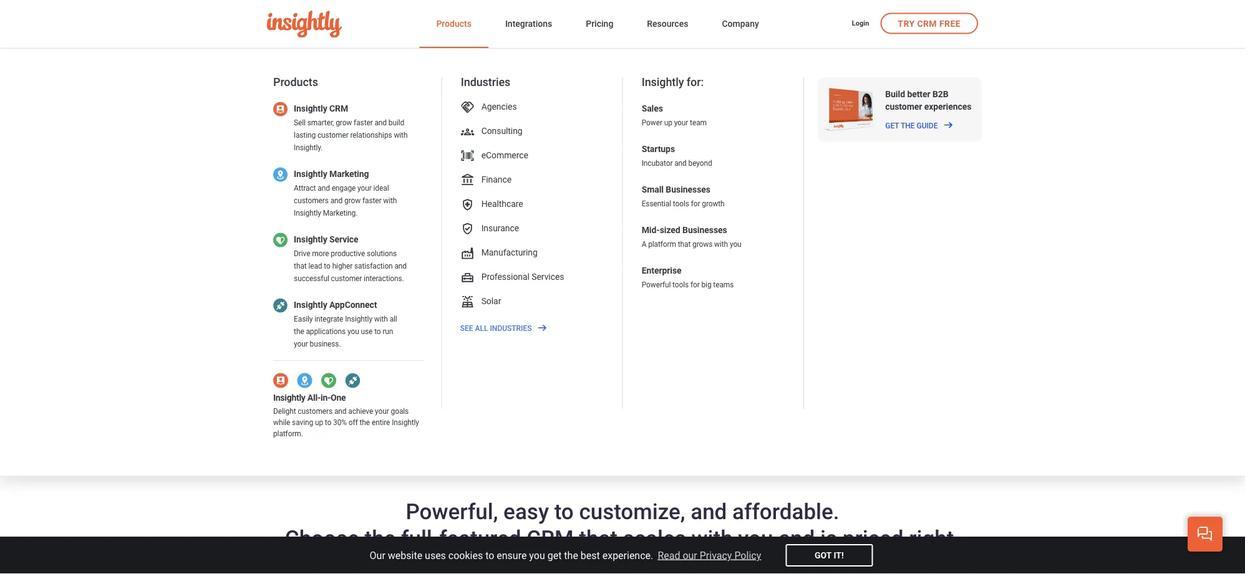 Task type: vqa. For each thing, say whether or not it's contained in the screenshot.
QuickBooks
no



Task type: describe. For each thing, give the bounding box(es) containing it.
free
[[940, 18, 961, 29]]

our
[[683, 550, 698, 562]]

higher
[[332, 262, 353, 271]]

get
[[886, 122, 899, 130]]

resources link
[[647, 16, 689, 33]]

crm inside button
[[918, 18, 937, 29]]

website
[[388, 550, 423, 562]]

products link
[[436, 16, 472, 33]]

insightly down 'goals' at the bottom left of page
[[392, 418, 419, 427]]

our website uses cookies to ensure you get the best experience. read our privacy policy
[[370, 550, 761, 562]]

that inside "powerful, easy to customize, and affordable. choose the full-featured crm that scales with you and is priced right."
[[579, 526, 618, 552]]

insightly.
[[294, 143, 323, 152]]

insightly service drive more productive solutions that lead to higher satisfaction and successful customer interactions.
[[294, 234, 407, 283]]

services
[[532, 272, 564, 282]]

off
[[349, 418, 358, 427]]

insurance link
[[451, 216, 612, 241]]

our
[[370, 550, 386, 562]]

pricing link
[[586, 16, 614, 33]]

demo
[[338, 291, 364, 301]]

try crm free link
[[881, 13, 979, 34]]

powerful,
[[406, 499, 498, 525]]

is
[[821, 526, 837, 552]]

the inside cookieconsent dialog
[[564, 550, 578, 562]]

with inside insightly crm sell smarter, grow faster and build lasting customer relationships with insightly.
[[394, 131, 408, 140]]

grow
[[267, 204, 327, 234]]

the inside grow faster with the modern crm teams love
[[462, 204, 499, 234]]

faster inside grow faster with the modern crm teams love
[[333, 204, 401, 234]]

get the guide
[[886, 122, 938, 130]]

businesses inside the small businesses essential tools for growth
[[666, 184, 711, 195]]

1 vertical spatial products
[[273, 76, 318, 89]]

up inside the insightly all-in-one delight customers and achieve your goals while saving up to 30% off the entire insightly platform.
[[315, 418, 323, 427]]

achieve
[[348, 407, 373, 416]]

privacy
[[700, 550, 732, 562]]

manufacturing
[[482, 247, 538, 258]]

b2b
[[933, 89, 949, 100]]

that inside mid-sized businesses a platform that grows with you
[[678, 240, 691, 249]]

professional services
[[482, 272, 564, 282]]

request a demo
[[288, 291, 364, 301]]

marketing
[[329, 169, 369, 179]]

lasting
[[294, 131, 316, 140]]

professional
[[482, 272, 530, 282]]

to inside the insightly all-in-one delight customers and achieve your goals while saving up to 30% off the entire insightly platform.
[[325, 418, 332, 427]]

team
[[690, 118, 707, 127]]

crm inside "powerful, easy to customize, and affordable. choose the full-featured crm that scales with you and is priced right."
[[527, 526, 574, 552]]

easily
[[294, 315, 313, 324]]

powerful
[[642, 281, 671, 289]]

interactions.
[[364, 274, 404, 283]]

with inside "powerful, easy to customize, and affordable. choose the full-featured crm that scales with you and is priced right."
[[692, 526, 733, 552]]

faster inside insightly crm sell smarter, grow faster and build lasting customer relationships with insightly.
[[354, 118, 373, 127]]

customer inside insightly crm sell smarter, grow faster and build lasting customer relationships with insightly.
[[318, 131, 349, 140]]

and right attract on the left of the page
[[318, 184, 330, 193]]

and inside 'startups incubator and beyond'
[[675, 159, 687, 168]]

insightly all-in-one delight customers and achieve your goals while saving up to 30% off the entire insightly platform.
[[273, 393, 419, 438]]

grow inside insightly crm sell smarter, grow faster and build lasting customer relationships with insightly.
[[336, 118, 352, 127]]

customers inside the insightly all-in-one delight customers and achieve your goals while saving up to 30% off the entire insightly platform.
[[298, 407, 333, 416]]

manufacturing link
[[451, 241, 612, 265]]

insightly down attract on the left of the page
[[294, 209, 321, 218]]

got
[[815, 551, 832, 561]]

you inside cookieconsent dialog
[[529, 550, 545, 562]]

got it! button
[[786, 545, 873, 567]]

experience.
[[603, 550, 654, 562]]

startups incubator and beyond
[[642, 144, 712, 168]]

crm inside insightly crm sell smarter, grow faster and build lasting customer relationships with insightly.
[[329, 103, 348, 114]]

insightly for:
[[642, 76, 704, 89]]

that inside "insightly service drive more productive solutions that lead to higher satisfaction and successful customer interactions."
[[294, 262, 307, 271]]

customer inside build better b2b customer experiences
[[886, 102, 923, 112]]

business.
[[310, 340, 341, 349]]

to inside "powerful, easy to customize, and affordable. choose the full-featured crm that scales with you and is priced right."
[[555, 499, 574, 525]]

to inside cookieconsent dialog
[[486, 550, 494, 562]]

consulting link
[[451, 119, 612, 143]]

relationships
[[350, 131, 392, 140]]

got it!
[[815, 551, 844, 561]]

essential
[[642, 199, 671, 208]]

resources
[[647, 19, 689, 29]]

see all industries link
[[460, 324, 612, 334]]

insightly appconnect easily integrate insightly with all the applications you use to run your business.
[[294, 300, 397, 349]]

ensure
[[497, 550, 527, 562]]

solar link
[[451, 289, 612, 314]]

finance link
[[451, 168, 612, 192]]

insightly crm sell smarter, grow faster and build lasting customer relationships with insightly.
[[294, 103, 408, 152]]

the inside the insightly appconnect easily integrate insightly with all the applications you use to run your business.
[[294, 327, 304, 336]]

and up marketing.
[[331, 196, 343, 205]]

choose
[[285, 526, 359, 552]]

build
[[389, 118, 405, 127]]

try crm free button
[[881, 13, 979, 34]]

your inside the insightly all-in-one delight customers and achieve your goals while saving up to 30% off the entire insightly platform.
[[375, 407, 389, 416]]

and inside "insightly service drive more productive solutions that lead to higher satisfaction and successful customer interactions."
[[395, 262, 407, 271]]

sales
[[642, 103, 663, 114]]

and inside insightly crm sell smarter, grow faster and build lasting customer relationships with insightly.
[[375, 118, 387, 127]]

professional services link
[[451, 265, 612, 289]]

small businesses essential tools for growth
[[642, 184, 725, 208]]

faster inside insightly marketing attract and engage your ideal customers and grow faster with insightly marketing.
[[363, 196, 382, 205]]

you inside mid-sized businesses a platform that grows with you
[[730, 240, 742, 249]]

teams inside enterprise powerful tools for big teams
[[714, 281, 734, 289]]

integrations link
[[505, 16, 552, 33]]

request
[[288, 291, 327, 301]]

with inside the insightly appconnect easily integrate insightly with all the applications you use to run your business.
[[374, 315, 388, 324]]

try crm free
[[898, 18, 961, 29]]

grow faster with the modern crm teams love
[[267, 204, 550, 265]]

tools inside enterprise powerful tools for big teams
[[673, 281, 689, 289]]

and down affordable.
[[779, 526, 815, 552]]

goals
[[391, 407, 409, 416]]

your inside insightly marketing attract and engage your ideal customers and grow faster with insightly marketing.
[[358, 184, 372, 193]]

full-
[[401, 526, 440, 552]]

your inside sales power up your team
[[674, 118, 688, 127]]

startups
[[642, 144, 675, 154]]

policy
[[735, 550, 761, 562]]

cookies
[[449, 550, 483, 562]]

sales power up your team
[[642, 103, 707, 127]]

with inside mid-sized businesses a platform that grows with you
[[715, 240, 728, 249]]

insightly for for:
[[642, 76, 684, 89]]

all
[[475, 325, 488, 333]]

ecommerce
[[482, 150, 528, 160]]

get
[[548, 550, 562, 562]]

for inside the small businesses essential tools for growth
[[691, 199, 700, 208]]

drive
[[294, 249, 310, 258]]

experiences
[[925, 102, 972, 112]]

for inside enterprise powerful tools for big teams
[[691, 281, 700, 289]]



Task type: locate. For each thing, give the bounding box(es) containing it.
home banner businessman 2023 v3 image
[[580, 81, 979, 424]]

sell
[[294, 118, 306, 127]]

your left ideal
[[358, 184, 372, 193]]

customer down smarter,
[[318, 131, 349, 140]]

1 vertical spatial tools
[[673, 281, 689, 289]]

customers down attract on the left of the page
[[294, 196, 329, 205]]

you right grows
[[730, 240, 742, 249]]

insightly for marketing
[[294, 169, 327, 179]]

grow right smarter,
[[336, 118, 352, 127]]

featured
[[440, 526, 521, 552]]

and inside the insightly all-in-one delight customers and achieve your goals while saving up to 30% off the entire insightly platform.
[[334, 407, 347, 416]]

faster up 'relationships'
[[354, 118, 373, 127]]

finance
[[482, 174, 512, 185]]

insightly for all-
[[273, 393, 306, 403]]

0 horizontal spatial teams
[[424, 235, 496, 265]]

teams right the big
[[714, 281, 734, 289]]

applications
[[306, 327, 346, 336]]

one
[[331, 393, 346, 403]]

1 horizontal spatial teams
[[714, 281, 734, 289]]

faster down ideal
[[363, 196, 382, 205]]

you inside the insightly appconnect easily integrate insightly with all the applications you use to run your business.
[[348, 327, 359, 336]]

love
[[502, 235, 550, 265]]

insurance
[[482, 223, 519, 233]]

businesses up grows
[[683, 225, 727, 235]]

with
[[394, 131, 408, 140], [383, 196, 397, 205], [407, 204, 456, 234], [715, 240, 728, 249], [374, 315, 388, 324], [692, 526, 733, 552]]

crm inside grow faster with the modern crm teams love
[[362, 235, 418, 265]]

with inside grow faster with the modern crm teams love
[[407, 204, 456, 234]]

marketing.
[[323, 209, 358, 218]]

0 vertical spatial grow
[[336, 118, 352, 127]]

platform
[[649, 240, 676, 249]]

1 vertical spatial customer
[[318, 131, 349, 140]]

customer down higher at the top left of the page
[[331, 274, 362, 283]]

to left ensure
[[486, 550, 494, 562]]

all-
[[308, 393, 321, 403]]

up inside sales power up your team
[[664, 118, 673, 127]]

faster up service
[[333, 204, 401, 234]]

0 vertical spatial products
[[436, 19, 472, 29]]

try
[[898, 18, 915, 29]]

grow down engage at the left of the page
[[345, 196, 361, 205]]

0 horizontal spatial up
[[315, 418, 323, 427]]

and up 'relationships'
[[375, 118, 387, 127]]

your inside the insightly appconnect easily integrate insightly with all the applications you use to run your business.
[[294, 340, 308, 349]]

customer inside "insightly service drive more productive solutions that lead to higher satisfaction and successful customer interactions."
[[331, 274, 362, 283]]

build better b2b customer experiences
[[886, 89, 972, 112]]

0 vertical spatial customer
[[886, 102, 923, 112]]

you inside "powerful, easy to customize, and affordable. choose the full-featured crm that scales with you and is priced right."
[[738, 526, 773, 552]]

priced
[[843, 526, 904, 552]]

and left beyond
[[675, 159, 687, 168]]

pricing
[[586, 19, 614, 29]]

cookieconsent dialog
[[0, 537, 1246, 575]]

consulting
[[482, 126, 523, 136]]

the down the finance
[[462, 204, 499, 234]]

satisfaction
[[354, 262, 393, 271]]

better
[[908, 89, 931, 100]]

use
[[361, 327, 373, 336]]

the
[[901, 122, 915, 130]]

2 vertical spatial that
[[579, 526, 618, 552]]

1 vertical spatial that
[[294, 262, 307, 271]]

insightly logo image
[[267, 11, 342, 38]]

guide
[[917, 122, 938, 130]]

it!
[[834, 551, 844, 561]]

0 vertical spatial up
[[664, 118, 673, 127]]

the right get
[[564, 550, 578, 562]]

insightly for service
[[294, 234, 327, 245]]

crm right the 'try'
[[918, 18, 937, 29]]

1 vertical spatial for
[[691, 281, 700, 289]]

insightly up easily
[[294, 300, 327, 310]]

for left growth
[[691, 199, 700, 208]]

integrations
[[505, 19, 552, 29]]

to left run
[[375, 327, 381, 336]]

crm down easy
[[527, 526, 574, 552]]

tools inside the small businesses essential tools for growth
[[673, 199, 689, 208]]

insightly up the delight
[[273, 393, 306, 403]]

tools down enterprise
[[673, 281, 689, 289]]

insightly up smarter,
[[294, 103, 327, 114]]

and up read our privacy policy button in the bottom right of the page
[[691, 499, 727, 525]]

for left the big
[[691, 281, 700, 289]]

growth
[[702, 199, 725, 208]]

tools right essential at the top
[[673, 199, 689, 208]]

lead
[[309, 262, 322, 271]]

your left business.
[[294, 340, 308, 349]]

crm up interactions.
[[362, 235, 418, 265]]

1 tools from the top
[[673, 199, 689, 208]]

insightly for crm
[[294, 103, 327, 114]]

1 horizontal spatial products
[[436, 19, 472, 29]]

login
[[852, 19, 870, 27]]

the inside the insightly all-in-one delight customers and achieve your goals while saving up to 30% off the entire insightly platform.
[[360, 418, 370, 427]]

teams inside grow faster with the modern crm teams love
[[424, 235, 496, 265]]

sized
[[660, 225, 681, 235]]

the inside "powerful, easy to customize, and affordable. choose the full-featured crm that scales with you and is priced right."
[[365, 526, 396, 552]]

agencies
[[482, 101, 517, 112]]

to left the 30%
[[325, 418, 332, 427]]

customers inside insightly marketing attract and engage your ideal customers and grow faster with insightly marketing.
[[294, 196, 329, 205]]

1 vertical spatial teams
[[714, 281, 734, 289]]

crm up smarter,
[[329, 103, 348, 114]]

0 vertical spatial for
[[691, 199, 700, 208]]

power
[[642, 118, 663, 127]]

insightly up the "sales"
[[642, 76, 684, 89]]

up right power
[[664, 118, 673, 127]]

0 vertical spatial tools
[[673, 199, 689, 208]]

0 horizontal spatial that
[[294, 262, 307, 271]]

insightly inside insightly crm sell smarter, grow faster and build lasting customer relationships with insightly.
[[294, 103, 327, 114]]

the
[[462, 204, 499, 234], [294, 327, 304, 336], [360, 418, 370, 427], [365, 526, 396, 552], [564, 550, 578, 562]]

businesses up growth
[[666, 184, 711, 195]]

grow inside insightly marketing attract and engage your ideal customers and grow faster with insightly marketing.
[[345, 196, 361, 205]]

read
[[658, 550, 681, 562]]

for:
[[687, 76, 704, 89]]

insightly
[[642, 76, 684, 89], [294, 103, 327, 114], [294, 169, 327, 179], [294, 209, 321, 218], [294, 234, 327, 245], [294, 300, 327, 310], [345, 315, 373, 324], [273, 393, 306, 403], [392, 418, 419, 427]]

0 vertical spatial customers
[[294, 196, 329, 205]]

teams down "insurance"
[[424, 235, 496, 265]]

1 vertical spatial customers
[[298, 407, 333, 416]]

to right easy
[[555, 499, 574, 525]]

customers down all-
[[298, 407, 333, 416]]

2 vertical spatial customer
[[331, 274, 362, 283]]

mid-
[[642, 225, 660, 235]]

0 vertical spatial businesses
[[666, 184, 711, 195]]

the right off
[[360, 418, 370, 427]]

a
[[330, 291, 336, 301]]

platform.
[[273, 430, 303, 438]]

see all industries
[[460, 325, 532, 333]]

your up entire
[[375, 407, 389, 416]]

all
[[390, 315, 397, 324]]

up right saving
[[315, 418, 323, 427]]

0 horizontal spatial products
[[273, 76, 318, 89]]

to inside "insightly service drive more productive solutions that lead to higher satisfaction and successful customer interactions."
[[324, 262, 331, 271]]

your left team
[[674, 118, 688, 127]]

for
[[691, 199, 700, 208], [691, 281, 700, 289]]

you left "use"
[[348, 327, 359, 336]]

1 horizontal spatial up
[[664, 118, 673, 127]]

affordable.
[[733, 499, 840, 525]]

engage
[[332, 184, 356, 193]]

enterprise
[[642, 266, 682, 276]]

insightly up attract on the left of the page
[[294, 169, 327, 179]]

teams
[[424, 235, 496, 265], [714, 281, 734, 289]]

businesses inside mid-sized businesses a platform that grows with you
[[683, 225, 727, 235]]

service
[[329, 234, 359, 245]]

you down affordable.
[[738, 526, 773, 552]]

2 horizontal spatial that
[[678, 240, 691, 249]]

modern
[[267, 235, 356, 265]]

crm
[[918, 18, 937, 29], [329, 103, 348, 114], [362, 235, 418, 265], [527, 526, 574, 552]]

login link
[[852, 19, 870, 29]]

customer down build
[[886, 102, 923, 112]]

healthcare
[[482, 199, 523, 209]]

businesses
[[666, 184, 711, 195], [683, 225, 727, 235]]

insightly logo link
[[267, 11, 416, 38]]

entire
[[372, 418, 390, 427]]

1 vertical spatial grow
[[345, 196, 361, 205]]

2 tools from the top
[[673, 281, 689, 289]]

company
[[722, 19, 759, 29]]

customer
[[886, 102, 923, 112], [318, 131, 349, 140], [331, 274, 362, 283]]

0 vertical spatial teams
[[424, 235, 496, 265]]

1 horizontal spatial that
[[579, 526, 618, 552]]

and up the 30%
[[334, 407, 347, 416]]

you left get
[[529, 550, 545, 562]]

insightly for appconnect
[[294, 300, 327, 310]]

1 vertical spatial businesses
[[683, 225, 727, 235]]

customers
[[294, 196, 329, 205], [298, 407, 333, 416]]

1 vertical spatial up
[[315, 418, 323, 427]]

the down easily
[[294, 327, 304, 336]]

solutions
[[367, 249, 397, 258]]

incubator
[[642, 159, 673, 168]]

delight
[[273, 407, 296, 416]]

to inside the insightly appconnect easily integrate insightly with all the applications you use to run your business.
[[375, 327, 381, 336]]

a
[[642, 240, 647, 249]]

to
[[324, 262, 331, 271], [375, 327, 381, 336], [325, 418, 332, 427], [555, 499, 574, 525], [486, 550, 494, 562]]

the left full-
[[365, 526, 396, 552]]

0 vertical spatial that
[[678, 240, 691, 249]]

easy
[[504, 499, 549, 525]]

insightly up "use"
[[345, 315, 373, 324]]

right.
[[909, 526, 961, 552]]

to right lead
[[324, 262, 331, 271]]

powerful, easy to customize, and affordable. choose the full-featured crm that scales with you and is priced right.
[[285, 499, 961, 552]]

insightly inside "insightly service drive more productive solutions that lead to higher satisfaction and successful customer interactions."
[[294, 234, 327, 245]]

while
[[273, 418, 290, 427]]

insightly up drive
[[294, 234, 327, 245]]

and up interactions.
[[395, 262, 407, 271]]

see
[[460, 325, 473, 333]]

with inside insightly marketing attract and engage your ideal customers and grow faster with insightly marketing.
[[383, 196, 397, 205]]

solar
[[482, 296, 501, 306]]

company link
[[722, 16, 759, 33]]



